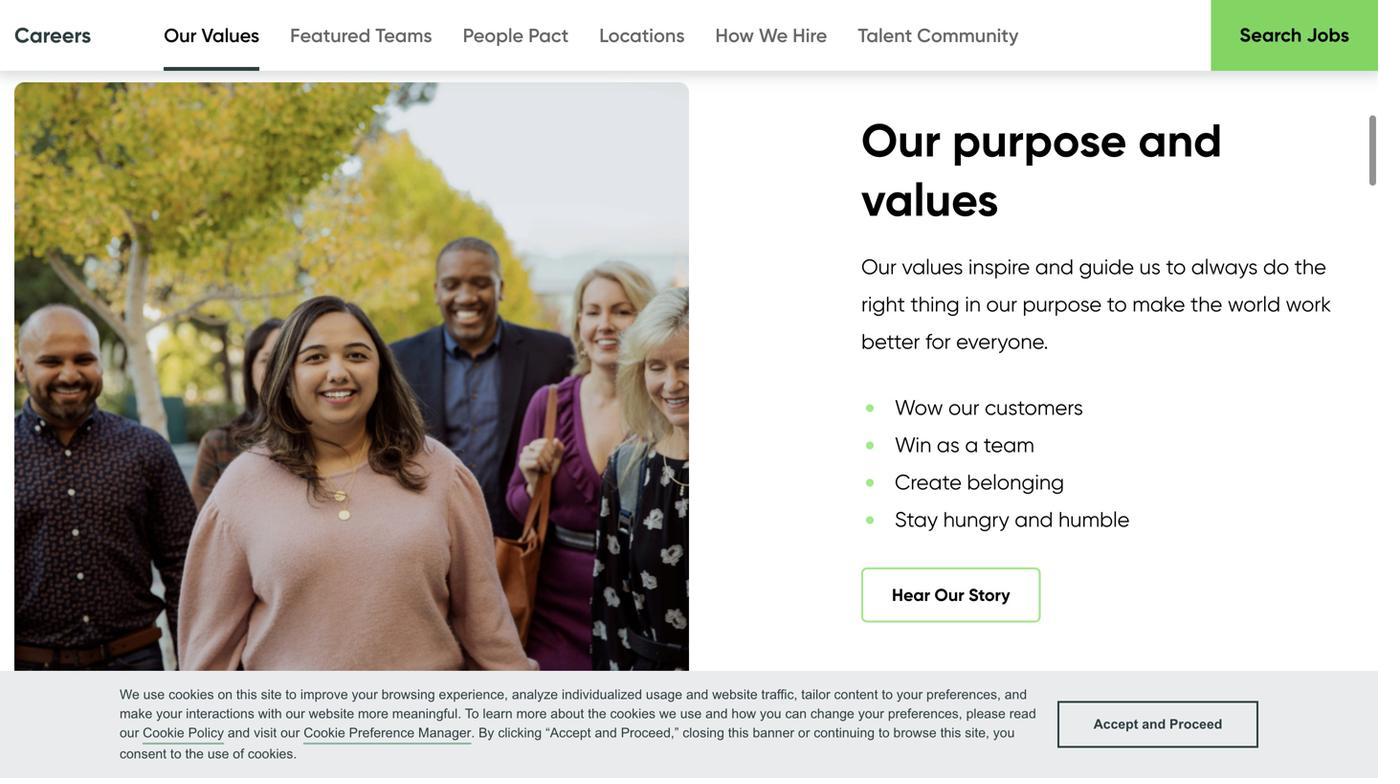 Task type: locate. For each thing, give the bounding box(es) containing it.
of
[[233, 747, 244, 762]]

make inside we use cookies on this site to improve your browsing experience, analyze individualized usage and website traffic, tailor content to your preferences, and make your interactions with our website more meaningful. to learn more about the cookies we use and how you can change your preferences, please read our
[[120, 706, 152, 721]]

please
[[966, 706, 1006, 721]]

the inside the ". by clicking "accept and proceed," closing this banner or continuing to browse this site, you consent to the use of cookies."
[[185, 747, 204, 762]]

make down us
[[1133, 292, 1186, 317]]

clicking
[[498, 726, 542, 741]]

to right content
[[882, 687, 893, 702]]

featured
[[290, 24, 371, 47]]

cookies left on
[[169, 687, 214, 702]]

your right improve at the bottom left of page
[[352, 687, 378, 702]]

how
[[732, 706, 756, 721]]

accept and proceed
[[1094, 717, 1223, 732]]

0 horizontal spatial make
[[120, 706, 152, 721]]

about
[[551, 706, 584, 721]]

this down how
[[728, 726, 749, 741]]

1 vertical spatial you
[[994, 726, 1015, 741]]

the down cookie policy link
[[185, 747, 204, 762]]

1 horizontal spatial you
[[994, 726, 1015, 741]]

our right visit
[[281, 726, 300, 741]]

1 vertical spatial purpose
[[1023, 292, 1102, 317]]

your
[[352, 687, 378, 702], [897, 687, 923, 702], [156, 706, 182, 721], [858, 706, 885, 721]]

community
[[917, 24, 1019, 47]]

cookie policy and visit our cookie preference manager
[[143, 726, 471, 741]]

1 vertical spatial values
[[902, 255, 963, 279]]

locations
[[599, 24, 685, 47]]

in
[[965, 292, 981, 317]]

make
[[1133, 292, 1186, 317], [120, 706, 152, 721]]

can
[[785, 706, 807, 721]]

0 vertical spatial you
[[760, 706, 782, 721]]

on
[[218, 687, 233, 702]]

0 vertical spatial we
[[759, 24, 788, 47]]

improve
[[300, 687, 348, 702]]

our
[[164, 24, 197, 47], [862, 113, 941, 168], [862, 255, 897, 279], [935, 585, 965, 605]]

cookie
[[143, 726, 184, 740], [304, 726, 345, 740]]

create belonging
[[895, 470, 1065, 495]]

featured teams link
[[290, 24, 432, 47]]

2 vertical spatial use
[[208, 747, 229, 762]]

our up consent
[[120, 726, 139, 741]]

0 vertical spatial use
[[143, 687, 165, 702]]

for
[[926, 330, 951, 354]]

and inside 'accept and proceed' button
[[1142, 717, 1166, 732]]

1 horizontal spatial website
[[712, 687, 758, 702]]

read
[[1010, 706, 1037, 721]]

to down guide
[[1107, 292, 1127, 317]]

pact
[[529, 24, 569, 47]]

we
[[759, 24, 788, 47], [120, 687, 140, 702]]

0 horizontal spatial use
[[143, 687, 165, 702]]

the right do
[[1295, 255, 1327, 279]]

purpose
[[953, 113, 1127, 168], [1023, 292, 1102, 317]]

1 horizontal spatial cookies
[[610, 706, 656, 721]]

0 vertical spatial make
[[1133, 292, 1186, 317]]

cookies
[[169, 687, 214, 702], [610, 706, 656, 721]]

use
[[143, 687, 165, 702], [680, 706, 702, 721], [208, 747, 229, 762]]

traffic,
[[762, 687, 798, 702]]

0 horizontal spatial you
[[760, 706, 782, 721]]

use up cookie policy link
[[143, 687, 165, 702]]

. by clicking "accept and proceed," closing this banner or continuing to browse this site, you consent to the use of cookies.
[[120, 726, 1015, 762]]

values inside our purpose and values
[[862, 172, 999, 228]]

our values link
[[164, 24, 260, 47]]

preferences, up please
[[927, 687, 1001, 702]]

or
[[798, 726, 810, 741]]

preferences, up browse
[[888, 706, 963, 721]]

0 horizontal spatial more
[[358, 706, 389, 721]]

0 vertical spatial website
[[712, 687, 758, 702]]

0 vertical spatial preferences,
[[927, 687, 1001, 702]]

1 horizontal spatial use
[[208, 747, 229, 762]]

your down content
[[858, 706, 885, 721]]

consent
[[120, 747, 167, 762]]

do
[[1263, 255, 1290, 279]]

1 horizontal spatial we
[[759, 24, 788, 47]]

people pact link
[[463, 24, 569, 47]]

and inside our purpose and values
[[1139, 113, 1223, 168]]

you inside the ". by clicking "accept and proceed," closing this banner or continuing to browse this site, you consent to the use of cookies."
[[994, 726, 1015, 741]]

this left site,
[[941, 726, 961, 741]]

make inside the our values inspire and guide us to always do the right thing in our purpose to make the world work better for everyone.
[[1133, 292, 1186, 317]]

0 horizontal spatial this
[[236, 687, 257, 702]]

0 vertical spatial purpose
[[953, 113, 1127, 168]]

hungry
[[944, 508, 1010, 532]]

more up preference
[[358, 706, 389, 721]]

policy
[[188, 726, 224, 740]]

0 vertical spatial cookies
[[169, 687, 214, 702]]

cookie up consent
[[143, 726, 184, 740]]

0 horizontal spatial cookies
[[169, 687, 214, 702]]

our inside our purpose and values
[[862, 113, 941, 168]]

1 vertical spatial preferences,
[[888, 706, 963, 721]]

preference
[[349, 726, 415, 740]]

website
[[712, 687, 758, 702], [309, 706, 354, 721]]

make up consent
[[120, 706, 152, 721]]

1 vertical spatial website
[[309, 706, 354, 721]]

1 horizontal spatial this
[[728, 726, 749, 741]]

use left of
[[208, 747, 229, 762]]

preferences,
[[927, 687, 1001, 702], [888, 706, 963, 721]]

website up how
[[712, 687, 758, 702]]

people
[[463, 24, 524, 47]]

our purpose and values image
[[14, 82, 689, 714]]

our
[[987, 292, 1018, 317], [949, 396, 980, 420], [286, 706, 305, 721], [120, 726, 139, 741], [281, 726, 300, 741]]

humble
[[1059, 508, 1130, 532]]

search jobs
[[1240, 23, 1350, 47]]

how we hire link
[[716, 24, 827, 47]]

use up closing
[[680, 706, 702, 721]]

1 horizontal spatial make
[[1133, 292, 1186, 317]]

tailor
[[802, 687, 831, 702]]

stay hungry and humble
[[895, 508, 1130, 532]]

our purpose and values
[[862, 113, 1223, 228]]

careers
[[14, 22, 91, 48]]

more down analyze at the bottom of page
[[516, 706, 547, 721]]

the inside we use cookies on this site to improve your browsing experience, analyze individualized usage and website traffic, tailor content to your preferences, and make your interactions with our website more meaningful. to learn more about the cookies we use and how you can change your preferences, please read our
[[588, 706, 607, 721]]

thing
[[911, 292, 960, 317]]

and inside cookie policy and visit our cookie preference manager
[[228, 726, 250, 741]]

our inside the our values inspire and guide us to always do the right thing in our purpose to make the world work better for everyone.
[[862, 255, 897, 279]]

talent
[[858, 24, 913, 47]]

belonging
[[967, 470, 1065, 495]]

to
[[1166, 255, 1186, 279], [1107, 292, 1127, 317], [286, 687, 297, 702], [882, 687, 893, 702], [879, 726, 890, 741], [170, 747, 182, 762]]

website down improve at the bottom left of page
[[309, 706, 354, 721]]

0 horizontal spatial website
[[309, 706, 354, 721]]

we left the hire
[[759, 24, 788, 47]]

0 vertical spatial values
[[862, 172, 999, 228]]

our up win as a team at bottom
[[949, 396, 980, 420]]

as
[[937, 433, 960, 457]]

experience,
[[439, 687, 508, 702]]

1 vertical spatial make
[[120, 706, 152, 721]]

1 horizontal spatial cookie
[[304, 726, 345, 740]]

team
[[984, 433, 1035, 457]]

1 vertical spatial we
[[120, 687, 140, 702]]

cookies up proceed,"
[[610, 706, 656, 721]]

browsing
[[382, 687, 435, 702]]

1 cookie from the left
[[143, 726, 184, 740]]

to left browse
[[879, 726, 890, 741]]

1 vertical spatial cookies
[[610, 706, 656, 721]]

the down individualized
[[588, 706, 607, 721]]

our right in
[[987, 292, 1018, 317]]

2 horizontal spatial use
[[680, 706, 702, 721]]

1 more from the left
[[358, 706, 389, 721]]

1 horizontal spatial more
[[516, 706, 547, 721]]

you up banner
[[760, 706, 782, 721]]

right
[[862, 292, 906, 317]]

we up consent
[[120, 687, 140, 702]]

you
[[760, 706, 782, 721], [994, 726, 1015, 741]]

and
[[1139, 113, 1223, 168], [1036, 255, 1074, 279], [1015, 508, 1054, 532], [686, 687, 709, 702], [1005, 687, 1027, 702], [706, 706, 728, 721], [1142, 717, 1166, 732], [228, 726, 250, 741], [595, 726, 617, 741]]

you down please
[[994, 726, 1015, 741]]

everyone.
[[956, 330, 1049, 354]]

cookie preference manager link
[[304, 724, 471, 745]]

change
[[811, 706, 855, 721]]

cookie down improve at the bottom left of page
[[304, 726, 345, 740]]

0 horizontal spatial we
[[120, 687, 140, 702]]

.
[[471, 726, 475, 741]]

featured teams
[[290, 24, 432, 47]]

0 horizontal spatial cookie
[[143, 726, 184, 740]]

this right on
[[236, 687, 257, 702]]



Task type: describe. For each thing, give the bounding box(es) containing it.
how
[[716, 24, 754, 47]]

usage
[[646, 687, 683, 702]]

purpose inside our purpose and values
[[953, 113, 1127, 168]]

our values inspire and guide us to always do the right thing in our purpose to make the world work better for everyone.
[[862, 255, 1332, 354]]

hear our story
[[892, 585, 1011, 605]]

your up cookie policy link
[[156, 706, 182, 721]]

better
[[862, 330, 920, 354]]

purpose inside the our values inspire and guide us to always do the right thing in our purpose to make the world work better for everyone.
[[1023, 292, 1102, 317]]

continuing
[[814, 726, 875, 741]]

banner
[[753, 726, 795, 741]]

to
[[465, 706, 479, 721]]

to right site
[[286, 687, 297, 702]]

the down always
[[1191, 292, 1223, 317]]

talent community link
[[858, 24, 1019, 47]]

your up browse
[[897, 687, 923, 702]]

2 horizontal spatial this
[[941, 726, 961, 741]]

stay
[[895, 508, 938, 532]]

work
[[1286, 292, 1332, 317]]

inspire
[[969, 255, 1030, 279]]

our for our purpose and values
[[862, 113, 941, 168]]

2 more from the left
[[516, 706, 547, 721]]

our up cookie policy and visit our cookie preference manager
[[286, 706, 305, 721]]

locations link
[[599, 24, 685, 47]]

with
[[258, 706, 282, 721]]

values inside the our values inspire and guide us to always do the right thing in our purpose to make the world work better for everyone.
[[902, 255, 963, 279]]

world
[[1228, 292, 1281, 317]]

we use cookies on this site to improve your browsing experience, analyze individualized usage and website traffic, tailor content to your preferences, and make your interactions with our website more meaningful. to learn more about the cookies we use and how you can change your preferences, please read our
[[120, 687, 1037, 741]]

by
[[479, 726, 494, 741]]

site,
[[965, 726, 990, 741]]

site
[[261, 687, 282, 702]]

you inside we use cookies on this site to improve your browsing experience, analyze individualized usage and website traffic, tailor content to your preferences, and make your interactions with our website more meaningful. to learn more about the cookies we use and how you can change your preferences, please read our
[[760, 706, 782, 721]]

story
[[969, 585, 1011, 605]]

a
[[965, 433, 979, 457]]

hear
[[892, 585, 931, 605]]

manager
[[418, 726, 471, 740]]

wow our customers
[[895, 396, 1084, 420]]

2 cookie from the left
[[304, 726, 345, 740]]

interactions
[[186, 706, 254, 721]]

jobs
[[1307, 23, 1350, 47]]

individualized
[[562, 687, 642, 702]]

analyze
[[512, 687, 558, 702]]

to down cookie policy link
[[170, 747, 182, 762]]

people pact
[[463, 24, 569, 47]]

"accept
[[546, 726, 591, 741]]

win
[[895, 433, 932, 457]]

accept
[[1094, 717, 1139, 732]]

visit
[[254, 726, 277, 741]]

and inside the ". by clicking "accept and proceed," closing this banner or continuing to browse this site, you consent to the use of cookies."
[[595, 726, 617, 741]]

and inside the our values inspire and guide us to always do the right thing in our purpose to make the world work better for everyone.
[[1036, 255, 1074, 279]]

use inside the ". by clicking "accept and proceed," closing this banner or continuing to browse this site, you consent to the use of cookies."
[[208, 747, 229, 762]]

hear our story link
[[862, 568, 1041, 623]]

our inside cookie policy and visit our cookie preference manager
[[281, 726, 300, 741]]

values
[[202, 24, 260, 47]]

cookie policy link
[[143, 724, 224, 745]]

this inside we use cookies on this site to improve your browsing experience, analyze individualized usage and website traffic, tailor content to your preferences, and make your interactions with our website more meaningful. to learn more about the cookies we use and how you can change your preferences, please read our
[[236, 687, 257, 702]]

closing
[[683, 726, 725, 741]]

cookies.
[[248, 747, 297, 762]]

always
[[1192, 255, 1258, 279]]

1 vertical spatial use
[[680, 706, 702, 721]]

our values
[[164, 24, 260, 47]]

guide
[[1079, 255, 1135, 279]]

teams
[[375, 24, 432, 47]]

meaningful.
[[392, 706, 462, 721]]

our for our values
[[164, 24, 197, 47]]

us
[[1140, 255, 1161, 279]]

customers
[[985, 396, 1084, 420]]

content
[[834, 687, 878, 702]]

accept and proceed button
[[1058, 701, 1259, 748]]

create
[[895, 470, 962, 495]]

search
[[1240, 23, 1302, 47]]

learn
[[483, 706, 513, 721]]

win as a team
[[895, 433, 1035, 457]]

we
[[660, 706, 677, 721]]

to right us
[[1166, 255, 1186, 279]]

our inside the our values inspire and guide us to always do the right thing in our purpose to make the world work better for everyone.
[[987, 292, 1018, 317]]

hire
[[793, 24, 827, 47]]

we inside we use cookies on this site to improve your browsing experience, analyze individualized usage and website traffic, tailor content to your preferences, and make your interactions with our website more meaningful. to learn more about the cookies we use and how you can change your preferences, please read our
[[120, 687, 140, 702]]

how we hire
[[716, 24, 827, 47]]

search jobs link
[[1211, 0, 1379, 71]]

browse
[[894, 726, 937, 741]]

our for our values inspire and guide us to always do the right thing in our purpose to make the world work better for everyone.
[[862, 255, 897, 279]]

wow
[[895, 396, 943, 420]]



Task type: vqa. For each thing, say whether or not it's contained in the screenshot.
Our purpose and values
yes



